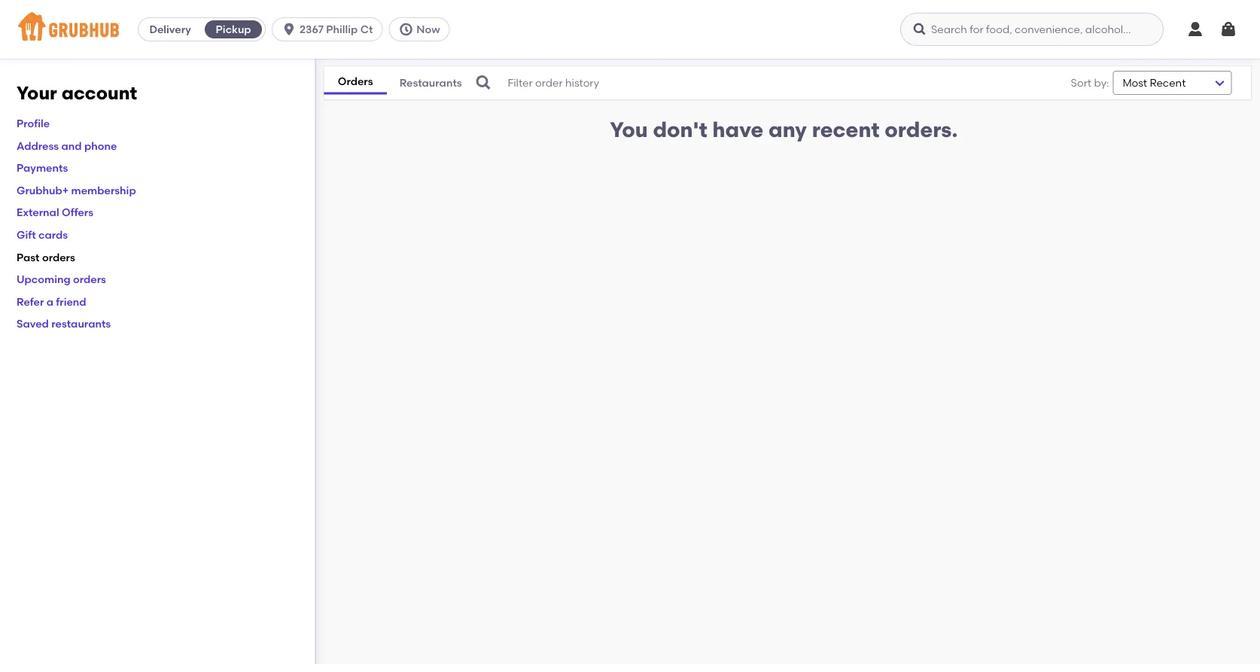 Task type: locate. For each thing, give the bounding box(es) containing it.
orders
[[338, 75, 373, 88]]

2367 phillip ct
[[300, 23, 373, 36]]

now
[[417, 23, 440, 36]]

svg image
[[1187, 20, 1205, 38], [282, 22, 297, 37], [399, 22, 414, 37], [475, 74, 493, 92]]

sort
[[1071, 76, 1092, 89]]

cards
[[38, 228, 68, 241]]

orders for past orders
[[42, 251, 75, 263]]

grubhub+
[[17, 184, 69, 197]]

main navigation navigation
[[0, 0, 1261, 59]]

pickup button
[[202, 17, 265, 41]]

Filter order history search field
[[475, 66, 1026, 99]]

past
[[17, 251, 40, 263]]

refer
[[17, 295, 44, 308]]

upcoming orders
[[17, 273, 106, 286]]

orders up the 'upcoming orders'
[[42, 251, 75, 263]]

your
[[17, 82, 57, 104]]

grubhub+ membership
[[17, 184, 136, 197]]

1 vertical spatial orders
[[73, 273, 106, 286]]

saved restaurants link
[[17, 317, 111, 330]]

external offers link
[[17, 206, 93, 219]]

grubhub+ membership link
[[17, 184, 136, 197]]

now button
[[389, 17, 456, 41]]

a
[[46, 295, 53, 308]]

orders up friend
[[73, 273, 106, 286]]

svg image
[[1220, 20, 1238, 38], [913, 22, 928, 37]]

profile
[[17, 117, 50, 130]]

orders button
[[324, 71, 387, 94]]

your account
[[17, 82, 137, 104]]

external
[[17, 206, 59, 219]]

gift cards
[[17, 228, 68, 241]]

membership
[[71, 184, 136, 197]]

svg image inside the '2367 phillip ct' button
[[282, 22, 297, 37]]

have
[[713, 117, 764, 142]]

ct
[[360, 23, 373, 36]]

gift cards link
[[17, 228, 68, 241]]

orders
[[42, 251, 75, 263], [73, 273, 106, 286]]

0 vertical spatial orders
[[42, 251, 75, 263]]

payments
[[17, 161, 68, 174]]

sort by:
[[1071, 76, 1110, 89]]

refer a friend
[[17, 295, 86, 308]]

saved
[[17, 317, 49, 330]]

and
[[61, 139, 82, 152]]

offers
[[62, 206, 93, 219]]



Task type: describe. For each thing, give the bounding box(es) containing it.
restaurants
[[51, 317, 111, 330]]

2367
[[300, 23, 324, 36]]

don't
[[653, 117, 708, 142]]

recent
[[812, 117, 880, 142]]

restaurants
[[400, 76, 462, 89]]

account
[[61, 82, 137, 104]]

refer a friend link
[[17, 295, 86, 308]]

upcoming
[[17, 273, 71, 286]]

orders for upcoming orders
[[73, 273, 106, 286]]

any
[[769, 117, 807, 142]]

past orders link
[[17, 251, 75, 263]]

past orders
[[17, 251, 75, 263]]

address and phone link
[[17, 139, 117, 152]]

you don't have any recent orders.
[[610, 117, 958, 142]]

gift
[[17, 228, 36, 241]]

delivery
[[149, 23, 191, 36]]

profile link
[[17, 117, 50, 130]]

Search for food, convenience, alcohol... search field
[[901, 13, 1164, 46]]

phone
[[84, 139, 117, 152]]

phillip
[[326, 23, 358, 36]]

by:
[[1095, 76, 1110, 89]]

2367 phillip ct button
[[272, 17, 389, 41]]

address
[[17, 139, 59, 152]]

1 horizontal spatial svg image
[[1220, 20, 1238, 38]]

address and phone
[[17, 139, 117, 152]]

saved restaurants
[[17, 317, 111, 330]]

friend
[[56, 295, 86, 308]]

payments link
[[17, 161, 68, 174]]

svg image inside now 'button'
[[399, 22, 414, 37]]

0 horizontal spatial svg image
[[913, 22, 928, 37]]

upcoming orders link
[[17, 273, 106, 286]]

delivery button
[[139, 17, 202, 41]]

external offers
[[17, 206, 93, 219]]

pickup
[[216, 23, 251, 36]]

you
[[610, 117, 648, 142]]

orders.
[[885, 117, 958, 142]]

restaurants button
[[387, 72, 475, 93]]



Task type: vqa. For each thing, say whether or not it's contained in the screenshot.
Star icon
no



